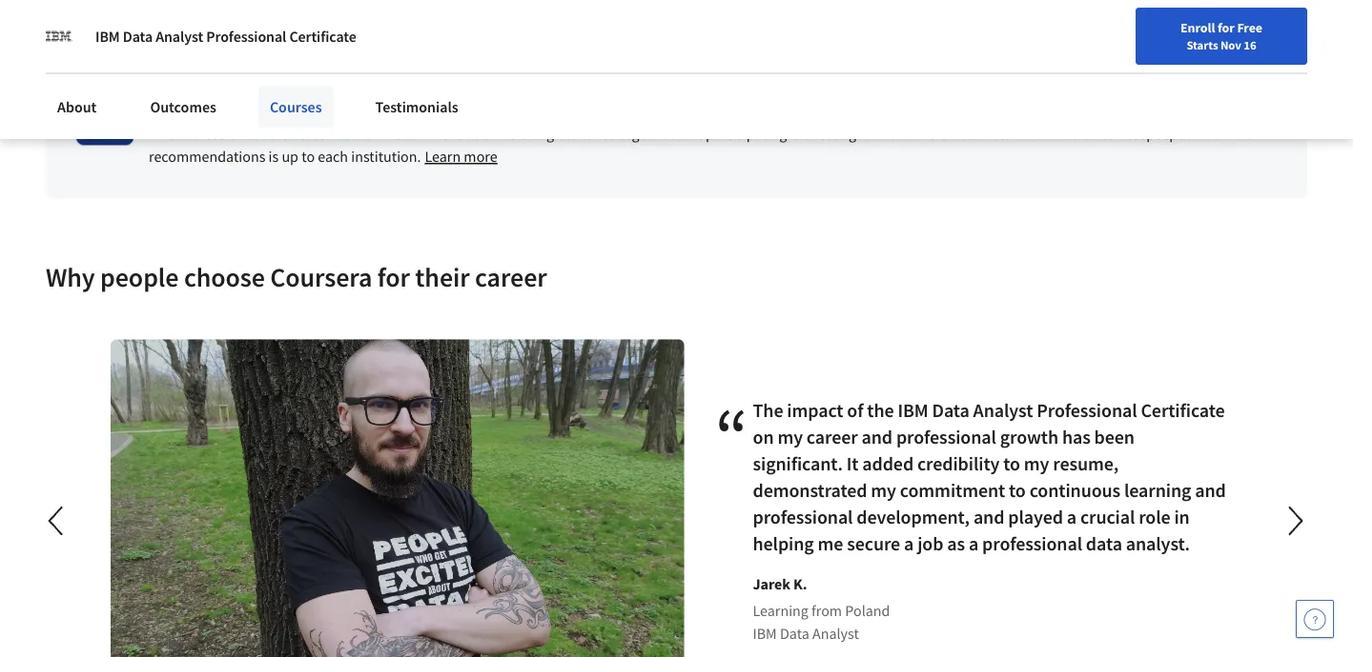Task type: vqa. For each thing, say whether or not it's contained in the screenshot.
the top the about
no



Task type: locate. For each thing, give the bounding box(es) containing it.
coursera
[[270, 260, 372, 294]]

for
[[1218, 19, 1235, 36], [581, 124, 599, 143], [377, 260, 410, 294]]

new
[[925, 60, 950, 77]]

analyst inside jarek k. learning from poland ibm data analyst
[[812, 624, 859, 644]]

has up resume,
[[1062, 426, 1091, 449]]

career
[[475, 260, 547, 294], [807, 426, 858, 449]]

to down the growth
[[1003, 452, 1020, 476]]

0 horizontal spatial my
[[778, 426, 803, 449]]

credit
[[209, 89, 257, 113], [650, 124, 687, 143], [1214, 124, 1251, 143]]

and right the learning
[[1195, 479, 1226, 503]]

1 horizontal spatial the
[[1018, 124, 1042, 143]]

eligible up the up
[[261, 89, 320, 113]]

has up 'each'
[[329, 124, 351, 143]]

my down the growth
[[1024, 452, 1049, 476]]

certificate up the learning
[[1141, 399, 1225, 423]]

professional up credibility
[[896, 426, 996, 449]]

ibm right the
[[898, 399, 928, 423]]

courses link
[[258, 86, 333, 128]]

professional up been
[[1037, 399, 1137, 423]]

data
[[123, 27, 153, 46], [932, 399, 970, 423], [780, 624, 809, 644]]

1 vertical spatial eligible
[[531, 124, 578, 143]]

impact
[[787, 399, 843, 423]]

has
[[329, 124, 351, 143], [1062, 426, 1091, 449]]

1 horizontal spatial eligible
[[531, 124, 578, 143]]

2 vertical spatial for
[[377, 260, 410, 294]]

analyst down from
[[812, 624, 859, 644]]

1 horizontal spatial it
[[846, 452, 859, 476]]

and
[[873, 124, 898, 143], [862, 426, 893, 449], [1195, 479, 1226, 503], [974, 506, 1005, 530]]

2 horizontal spatial my
[[1024, 452, 1049, 476]]

career down impact
[[807, 426, 858, 449]]

ibm for "
[[898, 399, 928, 423]]

the
[[1018, 124, 1042, 143], [753, 399, 783, 423]]

0 vertical spatial it
[[506, 124, 515, 143]]

0 horizontal spatial the
[[753, 399, 783, 423]]

english button
[[999, 38, 1114, 100]]

recommendation.
[[389, 124, 503, 143]]

data up credibility
[[932, 399, 970, 423]]

career right their
[[475, 260, 547, 294]]

and down the
[[862, 426, 893, 449]]

1 horizontal spatial data
[[780, 624, 809, 644]]

2 vertical spatial ibm
[[753, 624, 777, 644]]

1 horizontal spatial a
[[969, 532, 979, 556]]

1 vertical spatial professional
[[178, 124, 257, 143]]

analyst up the growth
[[973, 399, 1033, 423]]

16
[[1244, 37, 1256, 52]]

their
[[415, 260, 470, 294]]

professional down demonstrated
[[753, 506, 853, 530]]

0 horizontal spatial is
[[268, 147, 279, 166]]

crucial
[[1080, 506, 1135, 530]]

learn more link
[[425, 147, 497, 166]]

0 vertical spatial ibm
[[95, 27, 120, 46]]

eligible
[[261, 89, 320, 113], [531, 124, 578, 143]]

free
[[1237, 19, 1263, 36]]

analyst for "
[[973, 399, 1033, 423]]

is
[[518, 124, 528, 143], [268, 147, 279, 166]]

1 horizontal spatial ibm
[[753, 624, 777, 644]]

jarek k. learning from poland ibm data analyst
[[753, 575, 890, 644]]

1 vertical spatial for
[[581, 124, 599, 143]]

0 horizontal spatial a
[[904, 532, 914, 556]]

degree
[[149, 89, 206, 113]]

it
[[506, 124, 515, 143], [846, 452, 859, 476]]

0 horizontal spatial it
[[506, 124, 515, 143]]

0 horizontal spatial eligible
[[261, 89, 320, 113]]

ibm for jarek
[[753, 624, 777, 644]]

professional inside this professional certificate has ace® recommendation. it is eligible for college credit at participating u.s. colleges and universities. note: the decision to accept specific credit recommendations is up to each institution.
[[178, 124, 257, 143]]

professional inside the " the impact of the ibm data analyst professional certificate on my career and professional growth has been significant. it added credibility to my resume, demonstrated my commitment to continuous learning and professional development, and played a crucial role in helping me secure a job as a professional data analyst.
[[1037, 399, 1137, 423]]

this
[[149, 124, 175, 143]]

1 horizontal spatial analyst
[[812, 624, 859, 644]]

certificate
[[289, 27, 356, 46], [260, 124, 326, 143], [1141, 399, 1225, 423]]

2 horizontal spatial data
[[932, 399, 970, 423]]

0 vertical spatial my
[[778, 426, 803, 449]]

certificate up the up
[[260, 124, 326, 143]]

0 vertical spatial for
[[1218, 19, 1235, 36]]

0 horizontal spatial career
[[475, 260, 547, 294]]

1 vertical spatial has
[[1062, 426, 1091, 449]]

universities.
[[901, 124, 978, 143]]

0 vertical spatial is
[[518, 124, 528, 143]]

the inside the " the impact of the ibm data analyst professional certificate on my career and professional growth has been significant. it added credibility to my resume, demonstrated my commitment to continuous learning and professional development, and played a crucial role in helping me secure a job as a professional data analyst.
[[753, 399, 783, 423]]

credit right degree at the left
[[209, 89, 257, 113]]

career inside the " the impact of the ibm data analyst professional certificate on my career and professional growth has been significant. it added credibility to my resume, demonstrated my commitment to continuous learning and professional development, and played a crucial role in helping me secure a job as a professional data analyst.
[[807, 426, 858, 449]]

for left their
[[377, 260, 410, 294]]

2 vertical spatial professional
[[982, 532, 1082, 556]]

ibm up coursera image
[[95, 27, 120, 46]]

a down continuous
[[1067, 506, 1077, 530]]

1 vertical spatial certificate
[[260, 124, 326, 143]]

for up nov in the top of the page
[[1218, 19, 1235, 36]]

note:
[[981, 124, 1015, 143]]

a left job on the right bottom of the page
[[904, 532, 914, 556]]

2 horizontal spatial ibm
[[898, 399, 928, 423]]

to
[[1102, 124, 1115, 143], [302, 147, 315, 166], [1003, 452, 1020, 476], [1009, 479, 1026, 503]]

coursera image
[[23, 54, 144, 84]]

my
[[778, 426, 803, 449], [1024, 452, 1049, 476], [871, 479, 896, 503]]

0 vertical spatial eligible
[[261, 89, 320, 113]]

0 horizontal spatial data
[[123, 27, 153, 46]]

2 horizontal spatial a
[[1067, 506, 1077, 530]]

analyst
[[156, 27, 203, 46], [973, 399, 1033, 423], [812, 624, 859, 644]]

2 horizontal spatial credit
[[1214, 124, 1251, 143]]

analyst up degree at the left
[[156, 27, 203, 46]]

in
[[1174, 506, 1190, 530]]

ace logo image
[[76, 88, 134, 145]]

data for jarek
[[780, 624, 809, 644]]

0 vertical spatial has
[[329, 124, 351, 143]]

2 vertical spatial my
[[871, 479, 896, 503]]

poland
[[845, 602, 890, 621]]

ibm down learning
[[753, 624, 777, 644]]

0 vertical spatial analyst
[[156, 27, 203, 46]]

jarek
[[753, 575, 790, 594]]

2 vertical spatial professional
[[1037, 399, 1137, 423]]

commitment
[[900, 479, 1005, 503]]

my right on
[[778, 426, 803, 449]]

1 horizontal spatial for
[[581, 124, 599, 143]]

0 horizontal spatial credit
[[209, 89, 257, 113]]

my down added
[[871, 479, 896, 503]]

it right recommendation.
[[506, 124, 515, 143]]

1 horizontal spatial is
[[518, 124, 528, 143]]

professional down played
[[982, 532, 1082, 556]]

enroll for free starts nov 16
[[1181, 19, 1263, 52]]

and right colleges
[[873, 124, 898, 143]]

it left added
[[846, 452, 859, 476]]

a
[[1067, 506, 1077, 530], [904, 532, 914, 556], [969, 532, 979, 556]]

0 vertical spatial the
[[1018, 124, 1042, 143]]

ibm inside the " the impact of the ibm data analyst professional certificate on my career and professional growth has been significant. it added credibility to my resume, demonstrated my commitment to continuous learning and professional development, and played a crucial role in helping me secure a job as a professional data analyst.
[[898, 399, 928, 423]]

college
[[602, 124, 647, 143]]

ibm inside jarek k. learning from poland ibm data analyst
[[753, 624, 777, 644]]

ibm image
[[46, 23, 72, 50]]

1 vertical spatial ibm
[[898, 399, 928, 423]]

significant.
[[753, 452, 843, 476]]

2 horizontal spatial for
[[1218, 19, 1235, 36]]

why
[[46, 260, 95, 294]]

1 vertical spatial career
[[807, 426, 858, 449]]

about
[[57, 97, 97, 116]]

0 vertical spatial professional
[[896, 426, 996, 449]]

analyst.
[[1126, 532, 1190, 556]]

2 vertical spatial analyst
[[812, 624, 859, 644]]

professional
[[896, 426, 996, 449], [753, 506, 853, 530], [982, 532, 1082, 556]]

2 horizontal spatial analyst
[[973, 399, 1033, 423]]

participating
[[706, 124, 787, 143]]

degree credit eligible
[[149, 89, 320, 113]]

the up on
[[753, 399, 783, 423]]

1 vertical spatial the
[[753, 399, 783, 423]]

data for "
[[932, 399, 970, 423]]

analyst inside the " the impact of the ibm data analyst professional certificate on my career and professional growth has been significant. it added credibility to my resume, demonstrated my commitment to continuous learning and professional development, and played a crucial role in helping me secure a job as a professional data analyst.
[[973, 399, 1033, 423]]

professional up recommendations
[[178, 124, 257, 143]]

go to next testimonial image
[[1274, 499, 1318, 544]]

1 horizontal spatial has
[[1062, 426, 1091, 449]]

choose
[[184, 260, 265, 294]]

1 vertical spatial analyst
[[973, 399, 1033, 423]]

has inside the " the impact of the ibm data analyst professional certificate on my career and professional growth has been significant. it added credibility to my resume, demonstrated my commitment to continuous learning and professional development, and played a crucial role in helping me secure a job as a professional data analyst.
[[1062, 426, 1091, 449]]

1 vertical spatial it
[[846, 452, 859, 476]]

is left the up
[[268, 147, 279, 166]]

ibm
[[95, 27, 120, 46], [898, 399, 928, 423], [753, 624, 777, 644]]

0 horizontal spatial has
[[329, 124, 351, 143]]

None search field
[[272, 50, 586, 88]]

2 vertical spatial certificate
[[1141, 399, 1225, 423]]

the right note:
[[1018, 124, 1042, 143]]

and inside this professional certificate has ace® recommendation. it is eligible for college credit at participating u.s. colleges and universities. note: the decision to accept specific credit recommendations is up to each institution.
[[873, 124, 898, 143]]

this professional certificate has ace® recommendation. it is eligible for college credit at participating u.s. colleges and universities. note: the decision to accept specific credit recommendations is up to each institution.
[[149, 124, 1251, 166]]

for left "college"
[[581, 124, 599, 143]]

role
[[1139, 506, 1171, 530]]

a right as
[[969, 532, 979, 556]]

eligible left "college"
[[531, 124, 578, 143]]

job
[[918, 532, 943, 556]]

helping
[[753, 532, 814, 556]]

has inside this professional certificate has ace® recommendation. it is eligible for college credit at participating u.s. colleges and universities. note: the decision to accept specific credit recommendations is up to each institution.
[[329, 124, 351, 143]]

data inside jarek k. learning from poland ibm data analyst
[[780, 624, 809, 644]]

certificate up courses
[[289, 27, 356, 46]]

of
[[847, 399, 863, 423]]

1 horizontal spatial career
[[807, 426, 858, 449]]

ibm data analyst professional certificate
[[95, 27, 356, 46]]

1 vertical spatial data
[[932, 399, 970, 423]]

k.
[[793, 575, 807, 594]]

people
[[100, 260, 179, 294]]

is right recommendation.
[[518, 124, 528, 143]]

data up coursera image
[[123, 27, 153, 46]]

data down learning
[[780, 624, 809, 644]]

data inside the " the impact of the ibm data analyst professional certificate on my career and professional growth has been significant. it added credibility to my resume, demonstrated my commitment to continuous learning and professional development, and played a crucial role in helping me secure a job as a professional data analyst.
[[932, 399, 970, 423]]

continuous
[[1030, 479, 1121, 503]]

recommendations
[[149, 147, 265, 166]]

professional
[[206, 27, 286, 46], [178, 124, 257, 143], [1037, 399, 1137, 423]]

credit left at
[[650, 124, 687, 143]]

2 vertical spatial data
[[780, 624, 809, 644]]

learning
[[753, 602, 809, 621]]

and down commitment
[[974, 506, 1005, 530]]

credit right specific
[[1214, 124, 1251, 143]]

professional up degree credit eligible
[[206, 27, 286, 46]]

courses
[[270, 97, 322, 116]]



Task type: describe. For each thing, give the bounding box(es) containing it.
show notifications image
[[1141, 62, 1164, 85]]

your
[[897, 60, 922, 77]]

for inside the enroll for free starts nov 16
[[1218, 19, 1235, 36]]

resume,
[[1053, 452, 1119, 476]]

english
[[1033, 60, 1079, 79]]

outcomes link
[[139, 86, 228, 128]]

career
[[952, 60, 989, 77]]

nov
[[1221, 37, 1241, 52]]

0 horizontal spatial ibm
[[95, 27, 120, 46]]

1 vertical spatial professional
[[753, 506, 853, 530]]

to right the up
[[302, 147, 315, 166]]

credibility
[[917, 452, 1000, 476]]

certificate inside the " the impact of the ibm data analyst professional certificate on my career and professional growth has been significant. it added credibility to my resume, demonstrated my commitment to continuous learning and professional development, and played a crucial role in helping me secure a job as a professional data analyst.
[[1141, 399, 1225, 423]]

it inside the " the impact of the ibm data analyst professional certificate on my career and professional growth has been significant. it added credibility to my resume, demonstrated my commitment to continuous learning and professional development, and played a crucial role in helping me secure a job as a professional data analyst.
[[846, 452, 859, 476]]

0 vertical spatial data
[[123, 27, 153, 46]]

go to previous testimonial image
[[35, 499, 79, 544]]

1 vertical spatial my
[[1024, 452, 1049, 476]]

0 horizontal spatial for
[[377, 260, 410, 294]]

0 vertical spatial certificate
[[289, 27, 356, 46]]

learn
[[425, 147, 461, 166]]

the inside this professional certificate has ace® recommendation. it is eligible for college credit at participating u.s. colleges and universities. note: the decision to accept specific credit recommendations is up to each institution.
[[1018, 124, 1042, 143]]

go to previous testimonial image
[[48, 507, 63, 536]]

"
[[715, 387, 749, 488]]

1 horizontal spatial my
[[871, 479, 896, 503]]

to up played
[[1009, 479, 1026, 503]]

as
[[947, 532, 965, 556]]

help center image
[[1304, 608, 1326, 631]]

development,
[[857, 506, 970, 530]]

learning
[[1124, 479, 1191, 503]]

outcomes
[[150, 97, 216, 116]]

u.s.
[[790, 124, 816, 143]]

data
[[1086, 532, 1122, 556]]

decision
[[1045, 124, 1099, 143]]

secure
[[847, 532, 900, 556]]

testimonials link
[[364, 86, 470, 128]]

find
[[870, 60, 894, 77]]

me
[[818, 532, 843, 556]]

more
[[464, 147, 497, 166]]

it inside this professional certificate has ace® recommendation. it is eligible for college credit at participating u.s. colleges and universities. note: the decision to accept specific credit recommendations is up to each institution.
[[506, 124, 515, 143]]

up
[[282, 147, 298, 166]]

1 vertical spatial is
[[268, 147, 279, 166]]

been
[[1094, 426, 1135, 449]]

find your new career
[[870, 60, 989, 77]]

enroll
[[1181, 19, 1215, 36]]

certificate inside this professional certificate has ace® recommendation. it is eligible for college credit at participating u.s. colleges and universities. note: the decision to accept specific credit recommendations is up to each institution.
[[260, 124, 326, 143]]

for inside this professional certificate has ace® recommendation. it is eligible for college credit at participating u.s. colleges and universities. note: the decision to accept specific credit recommendations is up to each institution.
[[581, 124, 599, 143]]

demonstrated
[[753, 479, 867, 503]]

0 vertical spatial career
[[475, 260, 547, 294]]

each
[[318, 147, 348, 166]]

about link
[[46, 86, 108, 128]]

0 vertical spatial professional
[[206, 27, 286, 46]]

on
[[753, 426, 774, 449]]

specific
[[1163, 124, 1211, 143]]

ace®
[[354, 124, 385, 143]]

played
[[1008, 506, 1063, 530]]

eligible inside this professional certificate has ace® recommendation. it is eligible for college credit at participating u.s. colleges and universities. note: the decision to accept specific credit recommendations is up to each institution.
[[531, 124, 578, 143]]

0 horizontal spatial analyst
[[156, 27, 203, 46]]

" the impact of the ibm data analyst professional certificate on my career and professional growth has been significant. it added credibility to my resume, demonstrated my commitment to continuous learning and professional development, and played a crucial role in helping me secure a job as a professional data analyst.
[[715, 387, 1226, 556]]

analyst for jarek
[[812, 624, 859, 644]]

to left accept
[[1102, 124, 1115, 143]]

why people choose coursera for their career
[[46, 260, 547, 294]]

from
[[812, 602, 842, 621]]

institution.
[[351, 147, 421, 166]]

starts
[[1187, 37, 1218, 52]]

testimonials
[[375, 97, 458, 116]]

1 horizontal spatial credit
[[650, 124, 687, 143]]

the
[[867, 399, 894, 423]]

added
[[862, 452, 914, 476]]

accept
[[1118, 124, 1160, 143]]

colleges
[[819, 124, 870, 143]]

growth
[[1000, 426, 1058, 449]]

at
[[690, 124, 703, 143]]

find your new career link
[[860, 57, 999, 81]]

learn more
[[425, 147, 497, 166]]



